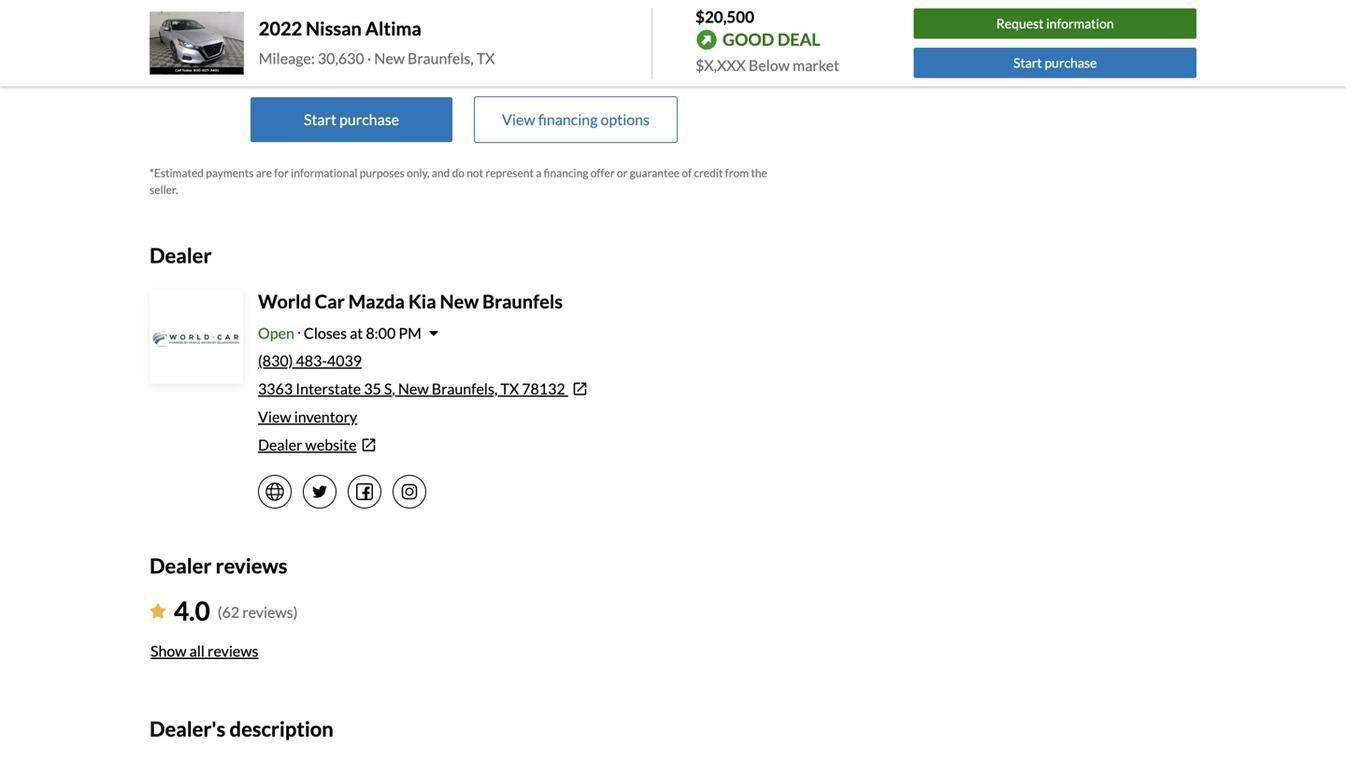 Task type: vqa. For each thing, say whether or not it's contained in the screenshot.
before
yes



Task type: describe. For each thing, give the bounding box(es) containing it.
2022
[[259, 17, 302, 40]]

guarantee
[[630, 166, 680, 180]]

4039
[[327, 352, 362, 370]]

information
[[1047, 16, 1115, 32]]

pm
[[399, 324, 422, 342]]

sound good? start your purchase to complete paperwork online before heading to the dealership.
[[186, 24, 741, 65]]

before
[[602, 24, 645, 43]]

purchase for start purchase button to the bottom
[[340, 110, 399, 129]]

*estimated payments are for informational purposes only, and do not represent a financing offer or guarantee of credit from the seller.
[[150, 166, 768, 196]]

request
[[997, 16, 1044, 32]]

8:00
[[366, 324, 396, 342]]

the inside *estimated payments are for informational purposes only, and do not represent a financing offer or guarantee of credit from the seller.
[[751, 166, 768, 180]]

financing inside *estimated payments are for informational purposes only, and do not represent a financing offer or guarantee of credit from the seller.
[[544, 166, 589, 180]]

2 vertical spatial new
[[398, 380, 429, 398]]

show all reviews button
[[150, 631, 260, 672]]

good deal
[[723, 29, 821, 50]]

star image
[[150, 604, 166, 619]]

from
[[725, 166, 749, 180]]

of
[[682, 166, 692, 180]]

request information button
[[914, 9, 1197, 39]]

request information
[[997, 16, 1115, 32]]

world car mazda kia new braunfels link
[[258, 290, 563, 313]]

at
[[350, 324, 363, 342]]

open closes at 8:00 pm
[[258, 324, 422, 342]]

financing inside button
[[538, 110, 598, 129]]

complete
[[420, 24, 481, 43]]

mileage:
[[259, 49, 315, 67]]

payments
[[206, 166, 254, 180]]

do
[[452, 166, 465, 180]]

for
[[274, 166, 289, 180]]

paperwork
[[484, 24, 556, 43]]

,
[[392, 380, 395, 398]]

heading
[[648, 24, 700, 43]]

inventory
[[294, 408, 357, 426]]

sound
[[186, 24, 228, 43]]

not
[[467, 166, 484, 180]]

dealer website
[[258, 436, 357, 454]]

dealer for dealer reviews
[[150, 554, 212, 578]]

purchase for start purchase button to the top
[[1045, 55, 1098, 71]]

car
[[315, 290, 345, 313]]

view for view financing options
[[502, 110, 536, 129]]

interstate
[[296, 380, 361, 398]]

good?
[[230, 24, 269, 43]]

purposes
[[360, 166, 405, 180]]

credit
[[694, 166, 723, 180]]

world car mazda kia new braunfels image
[[152, 292, 241, 382]]

reviews)
[[242, 603, 298, 622]]

3363
[[258, 380, 293, 398]]

website
[[305, 436, 357, 454]]

1 vertical spatial start purchase button
[[251, 97, 453, 142]]

4.0
[[174, 595, 210, 627]]

0 vertical spatial reviews
[[216, 554, 288, 578]]

·
[[367, 49, 371, 67]]

483-
[[296, 352, 327, 370]]

s
[[384, 380, 392, 398]]

1 to from the left
[[403, 24, 417, 43]]

start inside sound good? start your purchase to complete paperwork online before heading to the dealership.
[[272, 24, 305, 43]]

35
[[364, 380, 381, 398]]

tx inside 2022 nissan altima mileage: 30,630 · new braunfels, tx
[[477, 49, 495, 67]]

closes
[[304, 324, 347, 342]]

view financing options
[[502, 110, 650, 129]]

*estimated
[[150, 166, 204, 180]]

2022 nissan altima image
[[150, 12, 244, 75]]

dealer's
[[150, 717, 226, 741]]

online
[[558, 24, 599, 43]]

3363 interstate 35 s , new braunfels, tx 78132
[[258, 380, 566, 398]]

$x,xxx
[[696, 56, 746, 74]]

1 vertical spatial braunfels,
[[432, 380, 498, 398]]

a
[[536, 166, 542, 180]]

informational
[[291, 166, 358, 180]]

2 to from the left
[[703, 24, 717, 43]]

braunfels, inside 2022 nissan altima mileage: 30,630 · new braunfels, tx
[[408, 49, 474, 67]]



Task type: locate. For each thing, give the bounding box(es) containing it.
reviews up 4.0 (62 reviews)
[[216, 554, 288, 578]]

seller.
[[150, 183, 178, 196]]

dealer's description
[[150, 717, 334, 741]]

the up $x,xxx
[[720, 24, 741, 43]]

start purchase button down request information button
[[914, 48, 1197, 78]]

1 horizontal spatial view
[[502, 110, 536, 129]]

0 horizontal spatial to
[[403, 24, 417, 43]]

purchase
[[341, 24, 400, 43], [1045, 55, 1098, 71], [340, 110, 399, 129]]

0 vertical spatial financing
[[538, 110, 598, 129]]

0 vertical spatial braunfels,
[[408, 49, 474, 67]]

new
[[374, 49, 405, 67], [440, 290, 479, 313], [398, 380, 429, 398]]

4.0 (62 reviews)
[[174, 595, 298, 627]]

or
[[617, 166, 628, 180]]

dealer down view inventory "link"
[[258, 436, 303, 454]]

the right from
[[751, 166, 768, 180]]

view financing options button
[[475, 97, 677, 142]]

2 vertical spatial purchase
[[340, 110, 399, 129]]

the inside sound good? start your purchase to complete paperwork online before heading to the dealership.
[[720, 24, 741, 43]]

view
[[502, 110, 536, 129], [258, 408, 291, 426]]

financing left options
[[538, 110, 598, 129]]

view for view inventory
[[258, 408, 291, 426]]

1 vertical spatial tx
[[501, 380, 519, 398]]

0 vertical spatial view
[[502, 110, 536, 129]]

1 vertical spatial start purchase
[[304, 110, 399, 129]]

start purchase button
[[914, 48, 1197, 78], [251, 97, 453, 142]]

0 horizontal spatial the
[[720, 24, 741, 43]]

start for start purchase button to the bottom
[[304, 110, 337, 129]]

0 horizontal spatial view
[[258, 408, 291, 426]]

reviews
[[216, 554, 288, 578], [208, 642, 259, 660]]

reviews inside button
[[208, 642, 259, 660]]

and
[[432, 166, 450, 180]]

view down 3363
[[258, 408, 291, 426]]

1 vertical spatial dealer
[[258, 436, 303, 454]]

start down "request"
[[1014, 55, 1043, 71]]

purchase up ·
[[341, 24, 400, 43]]

braunfels,
[[408, 49, 474, 67], [432, 380, 498, 398]]

world
[[258, 290, 311, 313]]

dealership.
[[428, 47, 500, 65]]

new right ',' on the left of page
[[398, 380, 429, 398]]

nissan
[[306, 17, 362, 40]]

financing right a
[[544, 166, 589, 180]]

tx left 78132
[[501, 380, 519, 398]]

dealer reviews
[[150, 554, 288, 578]]

dealer for dealer website
[[258, 436, 303, 454]]

dealer for dealer
[[150, 243, 212, 268]]

1 horizontal spatial tx
[[501, 380, 519, 398]]

the
[[720, 24, 741, 43], [751, 166, 768, 180]]

start purchase
[[1014, 55, 1098, 71], [304, 110, 399, 129]]

below
[[749, 56, 790, 74]]

view up represent
[[502, 110, 536, 129]]

braunfels
[[483, 290, 563, 313]]

0 vertical spatial the
[[720, 24, 741, 43]]

to up $x,xxx
[[703, 24, 717, 43]]

2022 nissan altima mileage: 30,630 · new braunfels, tx
[[259, 17, 495, 67]]

caret down image
[[429, 326, 438, 341]]

dealer down 'seller.'
[[150, 243, 212, 268]]

0 vertical spatial purchase
[[341, 24, 400, 43]]

dealer up 4.0 at the left
[[150, 554, 212, 578]]

start up "mileage:"
[[272, 24, 305, 43]]

new right ·
[[374, 49, 405, 67]]

are
[[256, 166, 272, 180]]

world car mazda kia new braunfels
[[258, 290, 563, 313]]

view inventory link
[[258, 408, 357, 426]]

braunfels, down complete
[[408, 49, 474, 67]]

new right kia
[[440, 290, 479, 313]]

1 horizontal spatial to
[[703, 24, 717, 43]]

(830) 483-4039 link
[[258, 352, 362, 370]]

start purchase button up informational on the left top of the page
[[251, 97, 453, 142]]

view inventory
[[258, 408, 357, 426]]

good
[[723, 29, 775, 50]]

0 horizontal spatial tx
[[477, 49, 495, 67]]

open
[[258, 324, 295, 342]]

show
[[151, 642, 187, 660]]

kia
[[409, 290, 437, 313]]

view inside view financing options button
[[502, 110, 536, 129]]

start up informational on the left top of the page
[[304, 110, 337, 129]]

30,630
[[318, 49, 364, 67]]

1 horizontal spatial start purchase
[[1014, 55, 1098, 71]]

1 vertical spatial new
[[440, 290, 479, 313]]

dealer inside dealer website link
[[258, 436, 303, 454]]

(830)
[[258, 352, 293, 370]]

$x,xxx below market
[[696, 56, 840, 74]]

tx down paperwork
[[477, 49, 495, 67]]

(830) 483-4039
[[258, 352, 362, 370]]

2 vertical spatial start
[[304, 110, 337, 129]]

0 vertical spatial start
[[272, 24, 305, 43]]

mazda
[[349, 290, 405, 313]]

deal
[[778, 29, 821, 50]]

dealer website link
[[258, 434, 778, 456]]

all
[[190, 642, 205, 660]]

braunfels, down caret down 'image'
[[432, 380, 498, 398]]

0 vertical spatial dealer
[[150, 243, 212, 268]]

options
[[601, 110, 650, 129]]

start purchase up informational on the left top of the page
[[304, 110, 399, 129]]

dealer
[[150, 243, 212, 268], [258, 436, 303, 454], [150, 554, 212, 578]]

0 vertical spatial start purchase button
[[914, 48, 1197, 78]]

0 vertical spatial new
[[374, 49, 405, 67]]

1 vertical spatial the
[[751, 166, 768, 180]]

to left complete
[[403, 24, 417, 43]]

show all reviews
[[151, 642, 259, 660]]

1 horizontal spatial the
[[751, 166, 768, 180]]

1 vertical spatial purchase
[[1045, 55, 1098, 71]]

represent
[[486, 166, 534, 180]]

start for start purchase button to the top
[[1014, 55, 1043, 71]]

1 vertical spatial financing
[[544, 166, 589, 180]]

altima
[[365, 17, 422, 40]]

start purchase down request information button
[[1014, 55, 1098, 71]]

your
[[308, 24, 338, 43]]

new inside 2022 nissan altima mileage: 30,630 · new braunfels, tx
[[374, 49, 405, 67]]

description
[[230, 717, 334, 741]]

$20,500
[[696, 7, 755, 26]]

(62
[[218, 603, 240, 622]]

1 vertical spatial start
[[1014, 55, 1043, 71]]

0 horizontal spatial start purchase button
[[251, 97, 453, 142]]

reviews right all
[[208, 642, 259, 660]]

only,
[[407, 166, 430, 180]]

1 horizontal spatial start purchase button
[[914, 48, 1197, 78]]

1 vertical spatial view
[[258, 408, 291, 426]]

0 horizontal spatial start purchase
[[304, 110, 399, 129]]

0 vertical spatial start purchase
[[1014, 55, 1098, 71]]

financing
[[538, 110, 598, 129], [544, 166, 589, 180]]

78132
[[522, 380, 566, 398]]

2 vertical spatial dealer
[[150, 554, 212, 578]]

purchase down "information"
[[1045, 55, 1098, 71]]

offer
[[591, 166, 615, 180]]

0 vertical spatial tx
[[477, 49, 495, 67]]

1 vertical spatial reviews
[[208, 642, 259, 660]]

purchase up purposes
[[340, 110, 399, 129]]

market
[[793, 56, 840, 74]]

purchase inside sound good? start your purchase to complete paperwork online before heading to the dealership.
[[341, 24, 400, 43]]



